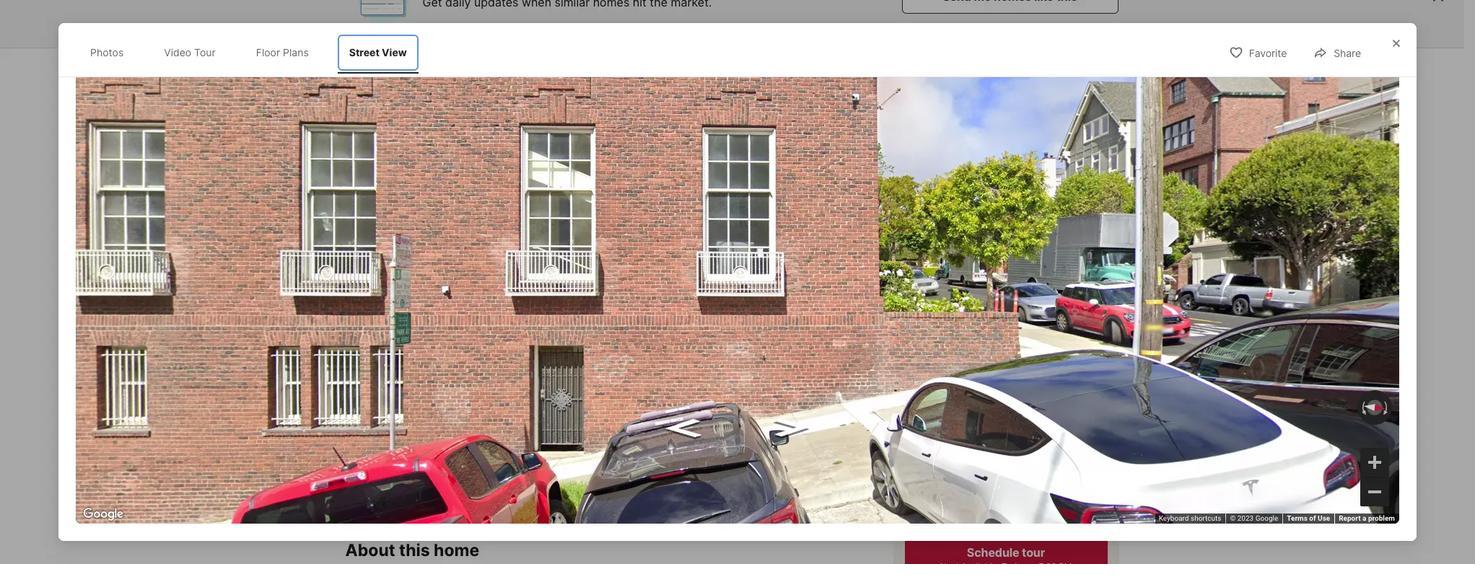 Task type: locate. For each thing, give the bounding box(es) containing it.
video inside tab
[[164, 46, 191, 58]]

1 vertical spatial video
[[389, 338, 418, 351]]

oct
[[919, 423, 938, 434], [982, 423, 1001, 434], [1046, 423, 1065, 434]]

oct inside the oct 27 friday
[[1046, 423, 1065, 434]]

sale
[[381, 390, 406, 402]]

1 vertical spatial plans
[[496, 338, 522, 351]]

1 horizontal spatial floor plans
[[469, 338, 522, 351]]

next image
[[1090, 437, 1113, 460]]

details
[[573, 62, 604, 75]]

tour for tour via video chat
[[1006, 505, 1028, 515]]

6 beds
[[549, 450, 576, 486]]

oct inside "oct 26 thursday"
[[982, 423, 1001, 434]]

redfin
[[970, 400, 1007, 414]]

share button
[[1301, 38, 1373, 67], [1047, 52, 1119, 82]]

oct inside oct 25 wednesday
[[919, 423, 938, 434]]

video up for sale - active
[[389, 338, 418, 351]]

via
[[1030, 505, 1043, 515]]

None button
[[913, 417, 971, 480], [977, 418, 1035, 479], [1041, 418, 1099, 479], [913, 417, 971, 480], [977, 418, 1035, 479], [1041, 418, 1099, 479]]

1 horizontal spatial street view
[[573, 338, 630, 351]]

problem
[[1368, 515, 1395, 523]]

video right photos
[[164, 46, 191, 58]]

0 horizontal spatial street
[[349, 46, 380, 58]]

94115
[[548, 416, 580, 431]]

2 horizontal spatial oct
[[1046, 423, 1065, 434]]

favorite
[[1249, 47, 1287, 59], [913, 62, 951, 74]]

floor inside tab
[[256, 46, 280, 58]]

thursday
[[982, 463, 1022, 473]]

6.5 baths
[[611, 450, 642, 486]]

0 vertical spatial video
[[164, 46, 191, 58]]

1 horizontal spatial oct
[[982, 423, 1001, 434]]

tab list containing feed
[[345, 48, 820, 86]]

a
[[961, 400, 967, 414], [1363, 515, 1367, 523]]

feed
[[391, 62, 415, 75]]

1 vertical spatial street view
[[573, 338, 630, 351]]

ca
[[529, 416, 545, 431]]

0 horizontal spatial favorite
[[913, 62, 951, 74]]

street
[[349, 46, 380, 58], [573, 338, 603, 351]]

favorite button
[[1217, 38, 1299, 67], [881, 52, 963, 82]]

floor plans inside button
[[469, 338, 522, 351]]

1 vertical spatial floor plans
[[469, 338, 522, 351]]

schedule tour
[[967, 546, 1045, 560]]

plans inside button
[[496, 338, 522, 351]]

oct 25 wednesday
[[919, 423, 966, 473]]

of
[[1309, 515, 1316, 523]]

baths link
[[611, 472, 642, 486]]

$61,940
[[366, 473, 405, 486]]

overview tab
[[431, 51, 512, 86]]

, left ca
[[522, 416, 525, 431]]

google
[[1256, 515, 1278, 523]]

dialog
[[58, 23, 1417, 541]]

tour in person
[[915, 505, 982, 515]]

video inside button
[[389, 338, 418, 351]]

0 horizontal spatial floor
[[256, 46, 280, 58]]

1 horizontal spatial street
[[573, 338, 603, 351]]

0 horizontal spatial share button
[[1047, 52, 1119, 82]]

0 vertical spatial floor plans
[[256, 46, 309, 58]]

0 horizontal spatial street view
[[349, 46, 407, 58]]

0 horizontal spatial video
[[164, 46, 191, 58]]

$8,500,000
[[345, 450, 444, 470]]

street view
[[349, 46, 407, 58], [573, 338, 630, 351]]

2 oct from the left
[[982, 423, 1001, 434]]

a right with
[[961, 400, 967, 414]]

tax
[[670, 62, 685, 75]]

floor plans button
[[436, 331, 535, 359]]

0 horizontal spatial share
[[1080, 62, 1107, 74]]

keyboard shortcuts
[[1159, 515, 1221, 523]]

25
[[919, 433, 952, 465]]

3015 pacific ave, san francisco, ca 94115 image
[[345, 89, 887, 371], [893, 89, 1119, 227], [893, 233, 1119, 371]]

0 horizontal spatial view
[[382, 46, 407, 58]]

1 horizontal spatial floor
[[469, 338, 493, 351]]

est.
[[345, 473, 363, 486]]

oct down with
[[919, 423, 938, 434]]

1 vertical spatial street
[[573, 338, 603, 351]]

1 vertical spatial floor
[[469, 338, 493, 351]]

0 vertical spatial floor
[[256, 46, 280, 58]]

chat
[[1072, 505, 1094, 515]]

0 vertical spatial a
[[961, 400, 967, 414]]

1 oct from the left
[[919, 423, 938, 434]]

1 horizontal spatial ,
[[522, 416, 525, 431]]

baths
[[611, 472, 642, 486]]

terms
[[1287, 515, 1308, 523]]

, left san
[[439, 416, 442, 431]]

0 vertical spatial street view
[[349, 46, 407, 58]]

1 horizontal spatial video
[[389, 338, 418, 351]]

pre-
[[446, 473, 467, 486]]

oct down redfin
[[982, 423, 1001, 434]]

1 horizontal spatial favorite
[[1249, 47, 1287, 59]]

keyboard shortcuts button
[[1159, 514, 1221, 524]]

tour inside tab
[[194, 46, 216, 58]]

1 vertical spatial view
[[605, 338, 630, 351]]

0 horizontal spatial favorite button
[[881, 52, 963, 82]]

0 horizontal spatial floor plans
[[256, 46, 309, 58]]

sale & tax history tab
[[621, 51, 737, 86]]

floor inside button
[[469, 338, 493, 351]]

0 horizontal spatial plans
[[283, 46, 309, 58]]

street view inside street view tab
[[349, 46, 407, 58]]

approved
[[467, 473, 514, 486]]

a right report on the right of the page
[[1363, 515, 1367, 523]]

street inside tab
[[349, 46, 380, 58]]

tour
[[194, 46, 216, 58], [905, 400, 930, 414], [915, 505, 937, 515], [1006, 505, 1028, 515]]

report a problem link
[[1339, 515, 1395, 523]]

plans inside tab
[[283, 46, 309, 58]]

3 oct from the left
[[1046, 423, 1065, 434]]

26
[[982, 433, 1016, 465]]

0 horizontal spatial a
[[961, 400, 967, 414]]

video button
[[357, 331, 430, 359]]

a inside "dialog"
[[1363, 515, 1367, 523]]

report
[[1339, 515, 1361, 523]]

report a problem
[[1339, 515, 1395, 523]]

1 vertical spatial a
[[1363, 515, 1367, 523]]

property details tab
[[512, 51, 621, 86]]

0 horizontal spatial oct
[[919, 423, 938, 434]]

pacific
[[377, 416, 415, 431]]

2023
[[1238, 515, 1254, 523]]

oct for 26
[[982, 423, 1001, 434]]

ft
[[697, 472, 708, 486]]

&
[[661, 62, 667, 75]]

video
[[164, 46, 191, 58], [389, 338, 418, 351]]

1 horizontal spatial share
[[1334, 47, 1361, 59]]

this
[[399, 540, 430, 561]]

1 horizontal spatial favorite button
[[1217, 38, 1299, 67]]

with
[[933, 400, 958, 414]]

0 vertical spatial plans
[[283, 46, 309, 58]]

schedule
[[967, 546, 1019, 560]]

1 horizontal spatial view
[[605, 338, 630, 351]]

friday
[[1046, 463, 1072, 473]]

list box
[[905, 494, 1108, 526]]

0 vertical spatial view
[[382, 46, 407, 58]]

share
[[1334, 47, 1361, 59], [1080, 62, 1107, 74]]

overview
[[448, 62, 495, 75]]

tab list
[[76, 32, 433, 73], [345, 48, 820, 86]]

1 vertical spatial favorite
[[913, 62, 951, 74]]

/mo
[[405, 473, 423, 486]]

1 vertical spatial share
[[1080, 62, 1107, 74]]

1 horizontal spatial plans
[[496, 338, 522, 351]]

photos tab
[[79, 35, 135, 70]]

floor
[[256, 46, 280, 58], [469, 338, 493, 351]]

favorite button for sale & tax history
[[881, 52, 963, 82]]

0 vertical spatial street
[[349, 46, 380, 58]]

0 horizontal spatial ,
[[439, 416, 442, 431]]

1 horizontal spatial a
[[1363, 515, 1367, 523]]

beds
[[549, 472, 576, 486]]

3015
[[345, 416, 374, 431]]

about
[[345, 540, 395, 561]]

oct down agent
[[1046, 423, 1065, 434]]

6
[[549, 450, 560, 470]]

for
[[358, 390, 378, 402]]



Task type: describe. For each thing, give the bounding box(es) containing it.
7,405 sq ft
[[679, 450, 726, 486]]

view inside button
[[605, 338, 630, 351]]

video for video tour
[[164, 46, 191, 58]]

7,405
[[679, 450, 726, 470]]

tab list containing photos
[[76, 32, 433, 73]]

oct for 25
[[919, 423, 938, 434]]

terms of use
[[1287, 515, 1330, 523]]

feed link
[[362, 60, 415, 77]]

list box containing tour in person
[[905, 494, 1108, 526]]

street view tab
[[338, 35, 418, 70]]

6.5
[[611, 450, 637, 470]]

tour for tour in person
[[915, 505, 937, 515]]

99 photos
[[1046, 338, 1095, 351]]

person
[[949, 505, 982, 515]]

for sale - active
[[358, 390, 452, 402]]

terms of use link
[[1287, 515, 1330, 523]]

© 2023 google
[[1230, 515, 1278, 523]]

agent
[[1056, 400, 1089, 414]]

shortcuts
[[1191, 515, 1221, 523]]

-
[[409, 390, 414, 402]]

video tour
[[164, 46, 216, 58]]

2 , from the left
[[522, 416, 525, 431]]

video tour tab
[[152, 35, 227, 70]]

schedule tour button
[[905, 538, 1108, 564]]

3015 pacific ave , san francisco , ca 94115
[[345, 416, 580, 431]]

tour for tour with a redfin premier agent
[[905, 400, 930, 414]]

property
[[528, 62, 570, 75]]

99 photos button
[[1013, 331, 1108, 359]]

1 , from the left
[[439, 416, 442, 431]]

photos
[[90, 46, 124, 58]]

tour
[[1022, 546, 1045, 560]]

google image
[[79, 505, 127, 524]]

tour with a redfin premier agent
[[905, 400, 1089, 414]]

tour via video chat
[[1006, 505, 1094, 515]]

get pre-approved link
[[426, 473, 514, 486]]

1 horizontal spatial share button
[[1301, 38, 1373, 67]]

active
[[417, 390, 452, 402]]

27
[[1046, 433, 1078, 465]]

in
[[939, 505, 948, 515]]

use
[[1318, 515, 1330, 523]]

active link
[[417, 390, 452, 402]]

oct for 27
[[1046, 423, 1065, 434]]

sq
[[679, 472, 694, 486]]

get
[[426, 473, 444, 486]]

property details
[[528, 62, 604, 75]]

san
[[445, 416, 466, 431]]

dialog containing photos
[[58, 23, 1417, 541]]

oct 26 thursday
[[982, 423, 1022, 473]]

street view inside street view button
[[573, 338, 630, 351]]

schools tab
[[737, 51, 808, 86]]

sale
[[637, 62, 658, 75]]

wednesday
[[919, 463, 966, 473]]

favorite button for street view
[[1217, 38, 1299, 67]]

video
[[1046, 505, 1070, 515]]

street view button
[[540, 331, 642, 359]]

$8,500,000 est. $61,940 /mo get pre-approved
[[345, 450, 514, 486]]

history
[[688, 62, 721, 75]]

schools
[[754, 62, 792, 75]]

about this home
[[345, 540, 479, 561]]

sale & tax history
[[637, 62, 721, 75]]

street inside button
[[573, 338, 603, 351]]

home
[[434, 540, 479, 561]]

ave
[[418, 416, 439, 431]]

0 vertical spatial share
[[1334, 47, 1361, 59]]

0 vertical spatial favorite
[[1249, 47, 1287, 59]]

map entry image
[[775, 388, 871, 484]]

video for video
[[389, 338, 418, 351]]

floor plans inside tab
[[256, 46, 309, 58]]

redfin image
[[346, 0, 411, 29]]

francisco
[[469, 416, 522, 431]]

premier
[[1009, 400, 1053, 414]]

99
[[1046, 338, 1059, 351]]

keyboard
[[1159, 515, 1189, 523]]

floor plans tab
[[244, 35, 320, 70]]

view inside tab
[[382, 46, 407, 58]]

photos
[[1061, 338, 1095, 351]]

oct 27 friday
[[1046, 423, 1078, 473]]

©
[[1230, 515, 1236, 523]]



Task type: vqa. For each thing, say whether or not it's contained in the screenshot.
"Compare"
no



